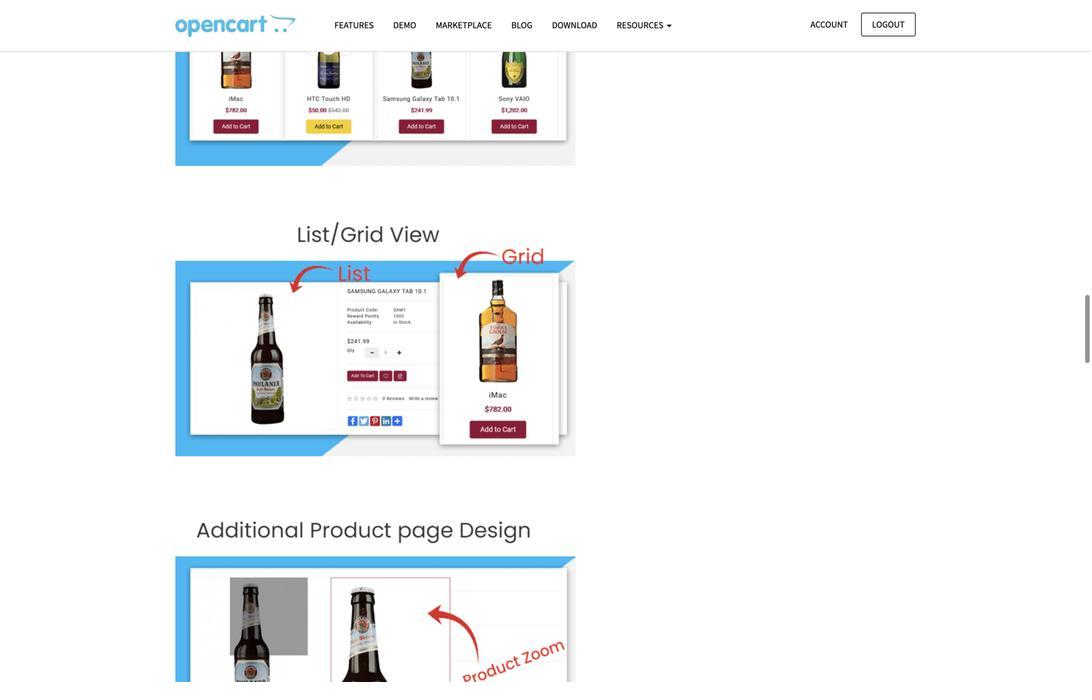 Task type: vqa. For each thing, say whether or not it's contained in the screenshot.
Delivery Boy Management $99.00
no



Task type: describe. For each thing, give the bounding box(es) containing it.
blog
[[512, 19, 533, 31]]

blog link
[[502, 14, 542, 36]]

account
[[811, 19, 848, 30]]

resources
[[617, 19, 666, 31]]

download
[[552, 19, 598, 31]]

marketplace
[[436, 19, 492, 31]]

features
[[335, 19, 374, 31]]

resources link
[[607, 14, 682, 36]]



Task type: locate. For each thing, give the bounding box(es) containing it.
logout
[[872, 19, 905, 30]]

download link
[[542, 14, 607, 36]]

demo
[[393, 19, 416, 31]]

marketplace link
[[426, 14, 502, 36]]

account link
[[800, 13, 859, 36]]

opencart - winehub opencart responsive theme (bar, restaurant, club) image
[[175, 14, 296, 37]]

features link
[[325, 14, 384, 36]]

demo link
[[384, 14, 426, 36]]

logout link
[[861, 13, 916, 36]]



